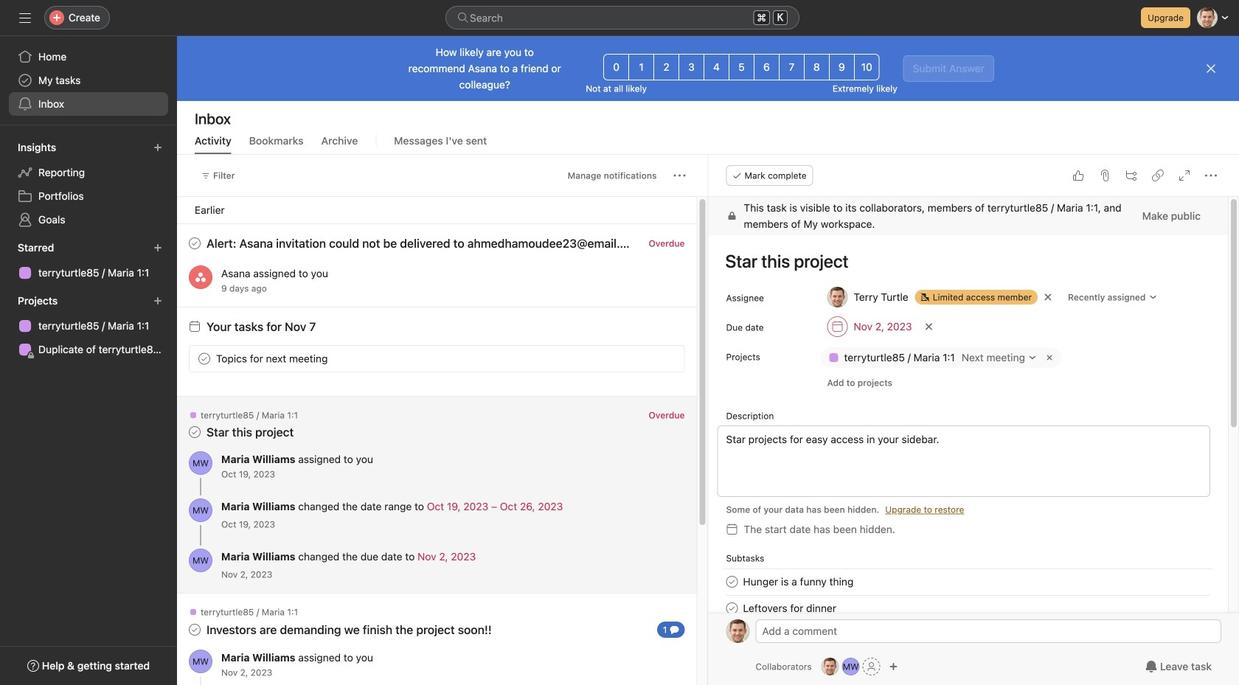 Task type: describe. For each thing, give the bounding box(es) containing it.
dismiss image
[[1205, 63, 1217, 74]]

2 add or remove collaborators image from the left
[[842, 658, 860, 676]]

add items to starred image
[[153, 243, 162, 252]]

your tasks for nov 7, task element
[[207, 320, 316, 334]]

0 vertical spatial open user profile image
[[189, 451, 212, 475]]

1 add to bookmarks image from the top
[[645, 241, 657, 253]]

clear due date image
[[925, 322, 933, 331]]

mark complete image for mark complete option
[[723, 600, 741, 617]]

2 vertical spatial open user profile image
[[726, 620, 750, 643]]

1 vertical spatial open user profile image
[[189, 499, 212, 522]]

more actions for this task image
[[1205, 170, 1217, 181]]

copy task link image
[[1152, 170, 1164, 181]]

0 likes. click to like this task image
[[1072, 170, 1084, 181]]

projects element
[[0, 288, 177, 364]]

insights element
[[0, 134, 177, 235]]

1 list item from the top
[[708, 569, 1228, 595]]

leftcount image
[[670, 625, 679, 634]]

Task Name text field
[[743, 574, 854, 590]]

add or remove collaborators image
[[889, 662, 898, 671]]

mark complete checkbox inside the star this project 'dialog'
[[723, 573, 741, 591]]

0 vertical spatial task name text field
[[716, 244, 1210, 278]]

Mark complete checkbox
[[723, 600, 741, 617]]

hide sidebar image
[[19, 12, 31, 24]]

add subtask image
[[1126, 170, 1137, 181]]

2 add to bookmarks image from the top
[[645, 414, 657, 426]]

archive notifications image for 3rd add to bookmarks image
[[669, 611, 680, 623]]

remove assignee image
[[1044, 293, 1053, 302]]

full screen image
[[1179, 170, 1190, 181]]

starred element
[[0, 235, 177, 288]]



Task type: locate. For each thing, give the bounding box(es) containing it.
1 vertical spatial open user profile image
[[189, 650, 212, 673]]

1 horizontal spatial add or remove collaborators image
[[842, 658, 860, 676]]

main content inside the star this project 'dialog'
[[708, 197, 1228, 685]]

None field
[[446, 6, 800, 30]]

open user profile image
[[189, 451, 212, 475], [189, 499, 212, 522], [726, 620, 750, 643]]

1 archive notifications image from the top
[[669, 414, 680, 426]]

0 vertical spatial mark complete image
[[195, 350, 213, 368]]

2 open user profile image from the top
[[189, 650, 212, 673]]

1 horizontal spatial more actions image
[[674, 170, 686, 181]]

Search tasks, projects, and more text field
[[446, 6, 800, 30]]

archive notifications image
[[669, 414, 680, 426], [669, 611, 680, 623]]

mark complete image
[[195, 350, 213, 368], [723, 600, 741, 617]]

mark complete checkbox up mark complete option
[[723, 573, 741, 591]]

more actions image left archive notification icon
[[621, 241, 633, 253]]

mark complete image for the leftmost mark complete checkbox
[[195, 350, 213, 368]]

archive notifications image for second add to bookmarks image
[[669, 414, 680, 426]]

1 vertical spatial archive notifications image
[[669, 611, 680, 623]]

2 archive notifications image from the top
[[669, 611, 680, 623]]

1 add or remove collaborators image from the left
[[821, 658, 839, 676]]

Task Name text field
[[716, 244, 1210, 278], [743, 600, 836, 617]]

1 vertical spatial mark complete image
[[723, 600, 741, 617]]

remove image
[[1044, 352, 1055, 364]]

2 list item from the top
[[708, 595, 1228, 622]]

new insights image
[[153, 143, 162, 152]]

list item
[[708, 569, 1228, 595], [708, 595, 1228, 622]]

1 vertical spatial task name text field
[[743, 600, 836, 617]]

star this project dialog
[[708, 155, 1239, 685]]

0 horizontal spatial mark complete image
[[195, 350, 213, 368]]

mark complete image inside the star this project 'dialog'
[[723, 600, 741, 617]]

more actions image
[[674, 170, 686, 181], [621, 241, 633, 253]]

mark complete image down mark complete icon
[[723, 600, 741, 617]]

open user profile image
[[189, 549, 212, 572], [189, 650, 212, 673]]

mark complete image down your tasks for nov 7, task element at the top left
[[195, 350, 213, 368]]

attachments: add a file to this task, star this project image
[[1099, 170, 1111, 181]]

add or remove collaborators image
[[821, 658, 839, 676], [842, 658, 860, 676]]

global element
[[0, 36, 177, 125]]

more actions image up archive notification icon
[[674, 170, 686, 181]]

0 horizontal spatial more actions image
[[621, 241, 633, 253]]

2 vertical spatial add to bookmarks image
[[645, 611, 657, 623]]

0 vertical spatial open user profile image
[[189, 549, 212, 572]]

1 open user profile image from the top
[[189, 549, 212, 572]]

0 horizontal spatial mark complete checkbox
[[195, 350, 213, 368]]

None radio
[[654, 54, 679, 80], [754, 54, 780, 80], [804, 54, 830, 80], [854, 54, 880, 80], [654, 54, 679, 80], [754, 54, 780, 80], [804, 54, 830, 80], [854, 54, 880, 80]]

3 add to bookmarks image from the top
[[645, 611, 657, 623]]

archive notification image
[[669, 241, 680, 253]]

0 vertical spatial add to bookmarks image
[[645, 241, 657, 253]]

0 vertical spatial mark complete checkbox
[[195, 350, 213, 368]]

add to bookmarks image
[[645, 241, 657, 253], [645, 414, 657, 426], [645, 611, 657, 623]]

mark complete image
[[723, 573, 741, 591]]

1 vertical spatial mark complete checkbox
[[723, 573, 741, 591]]

1 vertical spatial more actions image
[[621, 241, 633, 253]]

1 vertical spatial add to bookmarks image
[[645, 414, 657, 426]]

1 horizontal spatial mark complete image
[[723, 600, 741, 617]]

mark complete checkbox down your tasks for nov 7, task element at the top left
[[195, 350, 213, 368]]

main content
[[708, 197, 1228, 685]]

option group
[[604, 54, 880, 80]]

0 horizontal spatial add or remove collaborators image
[[821, 658, 839, 676]]

Mark complete checkbox
[[195, 350, 213, 368], [723, 573, 741, 591]]

0 vertical spatial archive notifications image
[[669, 414, 680, 426]]

None radio
[[604, 54, 629, 80], [629, 54, 654, 80], [679, 54, 704, 80], [704, 54, 729, 80], [729, 54, 755, 80], [779, 54, 805, 80], [829, 54, 855, 80], [604, 54, 629, 80], [629, 54, 654, 80], [679, 54, 704, 80], [704, 54, 729, 80], [729, 54, 755, 80], [779, 54, 805, 80], [829, 54, 855, 80]]

new project or portfolio image
[[153, 297, 162, 305]]

0 comments. click to go to subtask details and comments image
[[1198, 603, 1210, 614]]

0 vertical spatial more actions image
[[674, 170, 686, 181]]

1 horizontal spatial mark complete checkbox
[[723, 573, 741, 591]]



Task type: vqa. For each thing, say whether or not it's contained in the screenshot.
Mark complete image in the list item
yes



